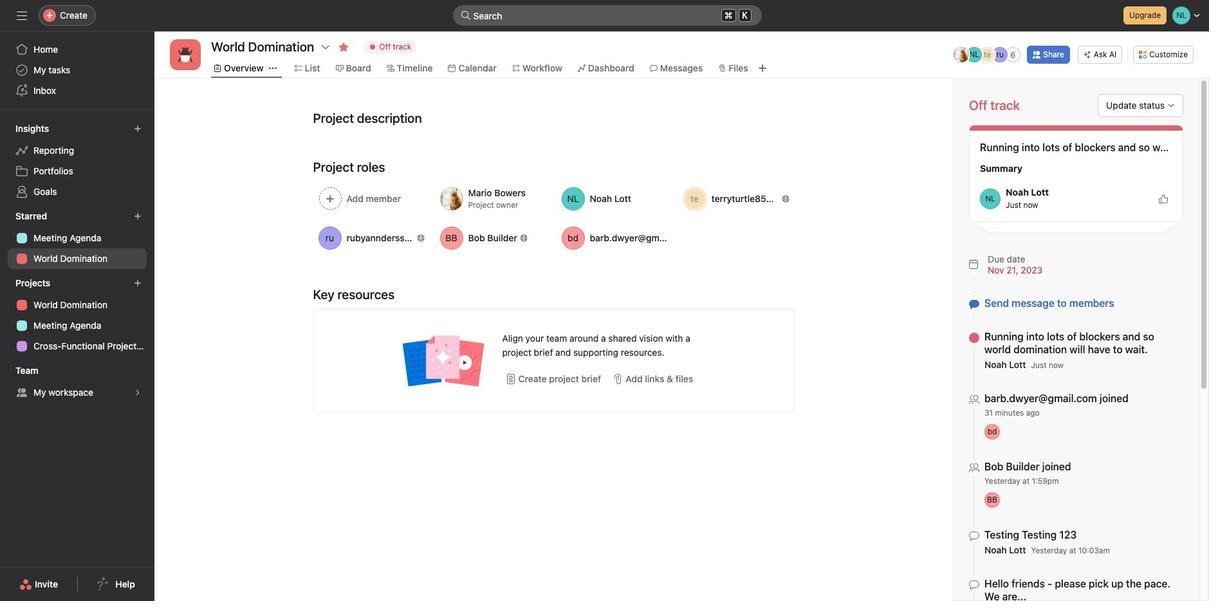 Task type: describe. For each thing, give the bounding box(es) containing it.
hide sidebar image
[[17, 10, 27, 21]]

prominent image
[[461, 10, 471, 21]]

insights element
[[0, 117, 155, 205]]

update status image
[[1168, 102, 1176, 109]]

see details, my workspace image
[[134, 389, 142, 397]]

add tab image
[[758, 63, 768, 73]]

latest status update element
[[970, 125, 1184, 222]]

tab actions image
[[269, 64, 277, 72]]

projects element
[[0, 272, 155, 359]]



Task type: locate. For each thing, give the bounding box(es) containing it.
starred element
[[0, 205, 155, 272]]

global element
[[0, 32, 155, 109]]

add items to starred image
[[134, 212, 142, 220]]

Search tasks, projects, and more text field
[[453, 5, 762, 26]]

0 likes. click to like this task image
[[1159, 193, 1169, 204]]

new insights image
[[134, 125, 142, 133]]

teams element
[[0, 359, 155, 406]]

remove from starred image
[[339, 42, 349, 52]]

None field
[[453, 5, 762, 26]]

show options image
[[321, 42, 331, 52]]

bug image
[[178, 47, 193, 62]]

new project or portfolio image
[[134, 279, 142, 287]]



Task type: vqa. For each thing, say whether or not it's contained in the screenshot.
🫡 icon on the left bottom of page
no



